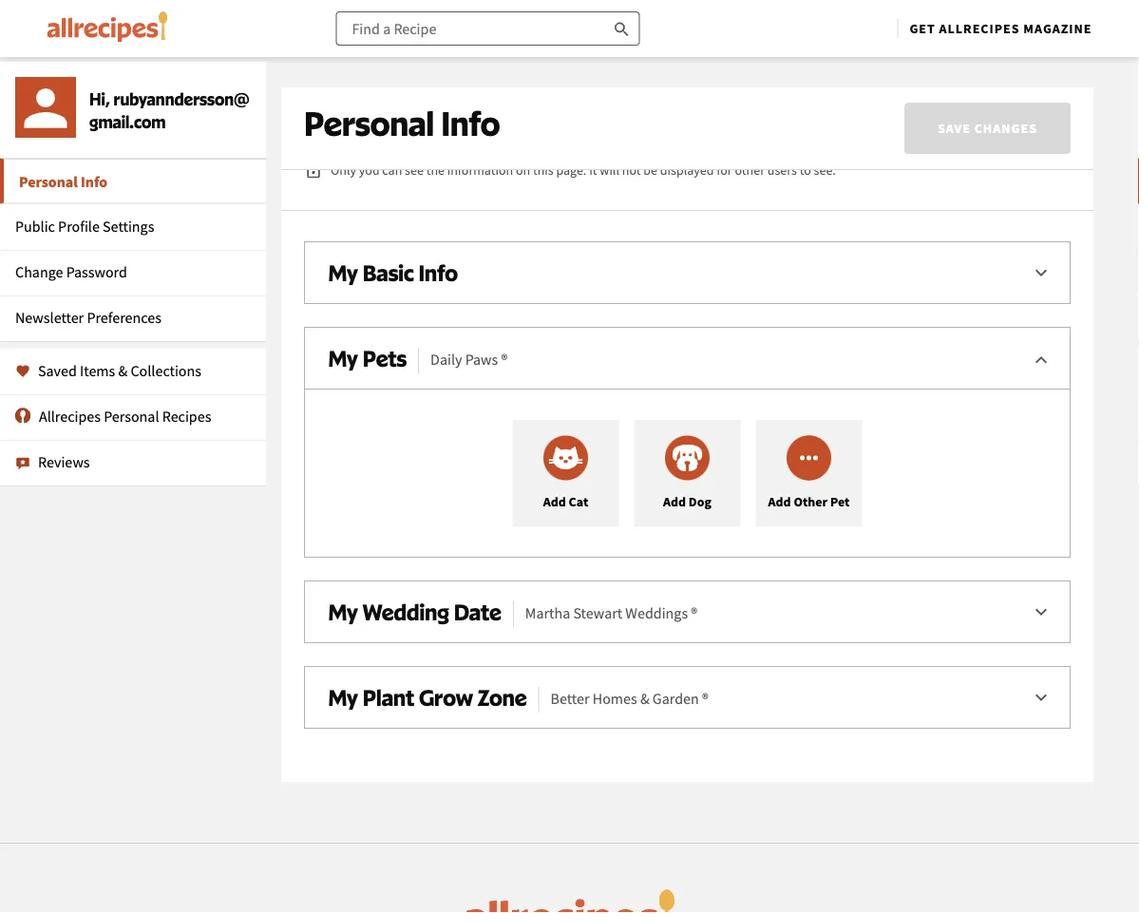 Task type: vqa. For each thing, say whether or not it's contained in the screenshot.
Tagline
no



Task type: describe. For each thing, give the bounding box(es) containing it.
cat
[[569, 493, 589, 510]]

0 horizontal spatial all
[[513, 95, 530, 116]]

my basic info
[[328, 259, 458, 286]]

displayed
[[661, 162, 714, 179]]

with
[[765, 95, 796, 116]]

personal info link
[[0, 158, 266, 204]]

zone
[[478, 684, 527, 711]]

0 vertical spatial meredith
[[560, 95, 624, 116]]

my for my basic info
[[328, 259, 358, 286]]

you inside these details will be used for all the meredith profiles associated with your email address. by filling out this information, you will receive a more personalized experience across all meredith websites.
[[397, 121, 423, 143]]

saved
[[38, 362, 77, 381]]

out
[[1007, 95, 1032, 116]]

basic
[[363, 259, 414, 286]]

wedding
[[363, 598, 449, 626]]

my for my plant grow zone
[[328, 684, 358, 711]]

filling
[[964, 95, 1004, 116]]

0 vertical spatial personal info
[[304, 103, 501, 144]]

associated
[[685, 95, 761, 116]]

rubyanndersson@ gmail.com
[[89, 88, 249, 131]]

on
[[516, 162, 531, 179]]

magazine
[[1024, 20, 1093, 37]]

gmail.com
[[89, 111, 166, 131]]

daily
[[431, 350, 462, 369]]

daily paws ®
[[431, 350, 508, 369]]

by
[[943, 95, 960, 116]]

other
[[794, 493, 828, 510]]

add for add cat
[[544, 493, 566, 510]]

my for my pets
[[328, 345, 358, 372]]

& for garden
[[641, 689, 650, 708]]

be inside these details will be used for all the meredith profiles associated with your email address. by filling out this information, you will receive a more personalized experience across all meredith websites.
[[430, 95, 448, 116]]

public profile settings
[[15, 217, 154, 236]]

change password link
[[0, 250, 266, 295]]

get
[[910, 20, 936, 37]]

reviews link
[[0, 440, 266, 485]]

information
[[448, 162, 513, 179]]

add other pet
[[769, 493, 850, 510]]

newsletter
[[15, 308, 84, 327]]

only
[[331, 162, 357, 179]]

items
[[80, 362, 115, 381]]

add for add other pet
[[769, 493, 791, 510]]

add cat
[[544, 493, 589, 510]]

more
[[522, 121, 559, 143]]

martha
[[526, 604, 571, 623]]

1 vertical spatial info
[[81, 173, 108, 192]]

1 horizontal spatial be
[[644, 162, 658, 179]]

details
[[350, 95, 398, 116]]

newsletter preferences link
[[0, 295, 266, 341]]

collections
[[131, 362, 202, 381]]

1 horizontal spatial allrecipes
[[940, 20, 1021, 37]]

pet
[[831, 493, 850, 510]]

for inside these details will be used for all the meredith profiles associated with your email address. by filling out this information, you will receive a more personalized experience across all meredith websites.
[[489, 95, 509, 116]]

my for my wedding date
[[328, 598, 358, 626]]

see
[[405, 162, 424, 179]]

the inside these details will be used for all the meredith profiles associated with your email address. by filling out this information, you will receive a more personalized experience across all meredith websites.
[[533, 95, 557, 116]]

grow
[[419, 684, 473, 711]]

public profile settings link
[[0, 204, 266, 250]]

chevron image for my wedding date
[[1030, 602, 1053, 625]]

these details will be used for all the meredith profiles associated with your email address. by filling out this information, you will receive a more personalized experience across all meredith websites.
[[304, 95, 1062, 143]]

garden
[[653, 689, 699, 708]]

add dog
[[664, 493, 712, 510]]

paws
[[465, 350, 498, 369]]

to
[[800, 162, 812, 179]]

add for add dog
[[664, 493, 686, 510]]

rubyanndersson@
[[114, 88, 249, 109]]

allrecipes personal recipes link
[[0, 394, 266, 440]]

better
[[551, 689, 590, 708]]

0 vertical spatial ®
[[501, 350, 508, 369]]

personalized
[[563, 121, 655, 143]]

get allrecipes magazine link
[[910, 20, 1093, 37]]

0 vertical spatial info
[[441, 103, 501, 144]]

1 vertical spatial personal
[[19, 173, 78, 192]]

your
[[800, 95, 832, 116]]

allrecipes personal recipes
[[39, 407, 211, 426]]

0 horizontal spatial you
[[359, 162, 380, 179]]

see.
[[814, 162, 836, 179]]

1 vertical spatial for
[[717, 162, 733, 179]]

homes
[[593, 689, 638, 708]]

1 horizontal spatial all
[[789, 121, 806, 143]]

add dog button
[[635, 420, 741, 527]]

these
[[304, 95, 347, 116]]

email
[[835, 95, 875, 116]]

add cat button
[[513, 420, 619, 527]]

recipes
[[162, 407, 211, 426]]

2 vertical spatial will
[[600, 162, 620, 179]]

across
[[739, 121, 785, 143]]

0 horizontal spatial this
[[533, 162, 554, 179]]

profiles
[[628, 95, 682, 116]]



Task type: locate. For each thing, give the bounding box(es) containing it.
2 horizontal spatial add
[[769, 493, 791, 510]]

add
[[544, 493, 566, 510], [664, 493, 686, 510], [769, 493, 791, 510]]

preferences
[[87, 308, 162, 327]]

address.
[[879, 95, 939, 116]]

0 horizontal spatial allrecipes
[[39, 407, 101, 426]]

personal info up can
[[304, 103, 501, 144]]

allrecipes right get
[[940, 20, 1021, 37]]

& right homes
[[641, 689, 650, 708]]

1 horizontal spatial personal info
[[304, 103, 501, 144]]

saved items & collections
[[38, 362, 202, 381]]

1 vertical spatial allrecipes
[[39, 407, 101, 426]]

add left the other at right
[[769, 493, 791, 510]]

1 add from the left
[[544, 493, 566, 510]]

2 vertical spatial chevron image
[[1030, 602, 1053, 625]]

2 vertical spatial info
[[419, 259, 458, 286]]

add left cat
[[544, 493, 566, 510]]

2 vertical spatial personal
[[104, 407, 159, 426]]

1 vertical spatial ®
[[691, 604, 698, 623]]

be
[[430, 95, 448, 116], [644, 162, 658, 179]]

this right out
[[1035, 95, 1062, 116]]

1 horizontal spatial add
[[664, 493, 686, 510]]

for
[[489, 95, 509, 116], [717, 162, 733, 179]]

& right items
[[118, 362, 128, 381]]

this right the on
[[533, 162, 554, 179]]

for right the used
[[489, 95, 509, 116]]

2 my from the top
[[328, 345, 358, 372]]

will down the used
[[427, 121, 452, 143]]

my left pets
[[328, 345, 358, 372]]

personal up can
[[304, 103, 434, 144]]

other
[[735, 162, 765, 179]]

0 vertical spatial the
[[533, 95, 557, 116]]

weddings
[[626, 604, 688, 623]]

0 horizontal spatial ®
[[501, 350, 508, 369]]

0 horizontal spatial the
[[426, 162, 445, 179]]

0 horizontal spatial personal info
[[19, 173, 108, 192]]

0 vertical spatial chevron image
[[1030, 262, 1053, 285]]

page.
[[557, 162, 587, 179]]

2 horizontal spatial personal
[[304, 103, 434, 144]]

0 vertical spatial be
[[430, 95, 448, 116]]

0 vertical spatial will
[[401, 95, 426, 116]]

allrecipes up reviews
[[39, 407, 101, 426]]

0 vertical spatial all
[[513, 95, 530, 116]]

1 vertical spatial the
[[426, 162, 445, 179]]

my plant grow zone
[[328, 684, 527, 711]]

1 vertical spatial personal info
[[19, 173, 108, 192]]

will right details
[[401, 95, 426, 116]]

date
[[454, 598, 502, 626]]

personal up public
[[19, 173, 78, 192]]

0 horizontal spatial for
[[489, 95, 509, 116]]

you up see
[[397, 121, 423, 143]]

1 vertical spatial you
[[359, 162, 380, 179]]

it
[[590, 162, 598, 179]]

0 horizontal spatial meredith
[[560, 95, 624, 116]]

allrecipes
[[940, 20, 1021, 37], [39, 407, 101, 426]]

newsletter preferences
[[15, 308, 162, 327]]

all up a at the left top of the page
[[513, 95, 530, 116]]

stewart
[[574, 604, 623, 623]]

you left can
[[359, 162, 380, 179]]

1 chevron image from the top
[[1030, 262, 1053, 285]]

1 vertical spatial chevron image
[[1030, 348, 1053, 371]]

1 horizontal spatial the
[[533, 95, 557, 116]]

info
[[441, 103, 501, 144], [81, 173, 108, 192], [419, 259, 458, 286]]

0 vertical spatial &
[[118, 362, 128, 381]]

add inside button
[[544, 493, 566, 510]]

® right paws at the top left of the page
[[501, 350, 508, 369]]

websites.
[[877, 121, 944, 143]]

change
[[15, 263, 63, 282]]

used
[[451, 95, 486, 116]]

1 horizontal spatial ®
[[691, 604, 698, 623]]

information,
[[304, 121, 393, 143]]

1 horizontal spatial this
[[1035, 95, 1062, 116]]

dog
[[689, 493, 712, 510]]

0 vertical spatial allrecipes
[[940, 20, 1021, 37]]

chevron image for my pets
[[1030, 348, 1053, 371]]

the
[[533, 95, 557, 116], [426, 162, 445, 179]]

a
[[509, 121, 518, 143]]

add other pet button
[[756, 420, 863, 527]]

4 my from the top
[[328, 684, 358, 711]]

better homes & garden ®
[[551, 689, 709, 708]]

the right see
[[426, 162, 445, 179]]

be right not
[[644, 162, 658, 179]]

add inside button
[[769, 493, 791, 510]]

my left wedding
[[328, 598, 358, 626]]

experience
[[658, 121, 736, 143]]

3 my from the top
[[328, 598, 358, 626]]

® right garden
[[702, 689, 709, 708]]

2 add from the left
[[664, 493, 686, 510]]

reviews
[[38, 453, 90, 472]]

profile
[[58, 217, 100, 236]]

meredith down email at right top
[[809, 121, 873, 143]]

only you can see the information on this page. it will not be displayed for other users to see.
[[331, 162, 836, 179]]

1 vertical spatial meredith
[[809, 121, 873, 143]]

Search text field
[[336, 11, 640, 46]]

hi,
[[89, 88, 114, 109]]

my pets
[[328, 345, 407, 372]]

public
[[15, 217, 55, 236]]

1 horizontal spatial you
[[397, 121, 423, 143]]

not
[[622, 162, 641, 179]]

personal
[[304, 103, 434, 144], [19, 173, 78, 192], [104, 407, 159, 426]]

for left other
[[717, 162, 733, 179]]

1 vertical spatial be
[[644, 162, 658, 179]]

0 horizontal spatial &
[[118, 362, 128, 381]]

personal info
[[304, 103, 501, 144], [19, 173, 108, 192]]

password
[[66, 263, 127, 282]]

&
[[118, 362, 128, 381], [641, 689, 650, 708]]

info right basic
[[419, 259, 458, 286]]

all down the with
[[789, 121, 806, 143]]

chevron image
[[1030, 262, 1053, 285], [1030, 348, 1053, 371], [1030, 602, 1053, 625]]

1 my from the top
[[328, 259, 358, 286]]

get allrecipes magazine
[[910, 20, 1093, 37]]

settings
[[103, 217, 154, 236]]

® right the weddings
[[691, 604, 698, 623]]

2 vertical spatial ®
[[702, 689, 709, 708]]

all
[[513, 95, 530, 116], [789, 121, 806, 143]]

0 vertical spatial this
[[1035, 95, 1062, 116]]

1 horizontal spatial meredith
[[809, 121, 873, 143]]

3 add from the left
[[769, 493, 791, 510]]

personal info up profile at the left top of the page
[[19, 173, 108, 192]]

1 horizontal spatial for
[[717, 162, 733, 179]]

1 horizontal spatial &
[[641, 689, 650, 708]]

will right it
[[600, 162, 620, 179]]

add inside button
[[664, 493, 686, 510]]

& for collections
[[118, 362, 128, 381]]

add left dog
[[664, 493, 686, 510]]

1 vertical spatial this
[[533, 162, 554, 179]]

the up more
[[533, 95, 557, 116]]

0 vertical spatial you
[[397, 121, 423, 143]]

meredith
[[560, 95, 624, 116], [809, 121, 873, 143]]

this
[[1035, 95, 1062, 116], [533, 162, 554, 179]]

0 vertical spatial for
[[489, 95, 509, 116]]

my wedding date
[[328, 598, 502, 626]]

this inside these details will be used for all the meredith profiles associated with your email address. by filling out this information, you will receive a more personalized experience across all meredith websites.
[[1035, 95, 1062, 116]]

pets
[[363, 345, 407, 372]]

can
[[382, 162, 402, 179]]

0 horizontal spatial be
[[430, 95, 448, 116]]

1 horizontal spatial personal
[[104, 407, 159, 426]]

will
[[401, 95, 426, 116], [427, 121, 452, 143], [600, 162, 620, 179]]

my left 'plant'
[[328, 684, 358, 711]]

0 vertical spatial personal
[[304, 103, 434, 144]]

you
[[397, 121, 423, 143], [359, 162, 380, 179]]

1 vertical spatial &
[[641, 689, 650, 708]]

0 horizontal spatial personal
[[19, 173, 78, 192]]

users
[[768, 162, 797, 179]]

martha stewart weddings ®
[[526, 604, 698, 623]]

receive
[[455, 121, 506, 143]]

personal up reviews link
[[104, 407, 159, 426]]

1 vertical spatial will
[[427, 121, 452, 143]]

1 vertical spatial all
[[789, 121, 806, 143]]

®
[[501, 350, 508, 369], [691, 604, 698, 623], [702, 689, 709, 708]]

3 chevron image from the top
[[1030, 602, 1053, 625]]

change password
[[15, 263, 127, 282]]

chevron image
[[1030, 687, 1053, 710]]

meredith up 'personalized'
[[560, 95, 624, 116]]

my left basic
[[328, 259, 358, 286]]

saved items & collections link
[[0, 348, 266, 394]]

be left the used
[[430, 95, 448, 116]]

plant
[[363, 684, 415, 711]]

2 horizontal spatial ®
[[702, 689, 709, 708]]

0 horizontal spatial add
[[544, 493, 566, 510]]

info up public profile settings
[[81, 173, 108, 192]]

info left a at the left top of the page
[[441, 103, 501, 144]]

2 chevron image from the top
[[1030, 348, 1053, 371]]



